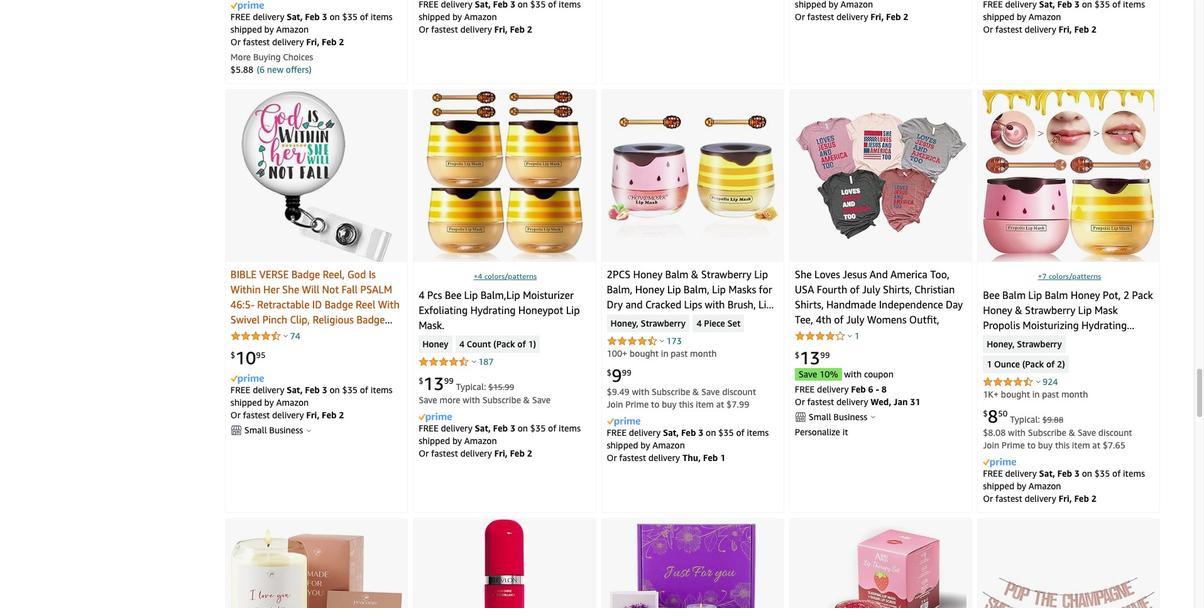 Task type: describe. For each thing, give the bounding box(es) containing it.
badge down with
[[357, 314, 385, 326]]

bible verse badge reel, god is within her she will not fall psalm 46:5- retractable id badge reel with swivel pinch clip, ... image
[[241, 90, 392, 262]]

1 vertical spatial reel
[[341, 344, 361, 356]]

4 count (pack of 1)
[[460, 339, 537, 350]]

1 vertical spatial shirts,
[[795, 299, 824, 311]]

9
[[612, 365, 622, 386]]

honey up lightens
[[636, 283, 665, 296]]

amazon prime image down $8.08
[[984, 458, 1017, 468]]

2)
[[1058, 359, 1066, 370]]

badge up will
[[292, 268, 320, 281]]

encouraging
[[266, 329, 323, 341]]

free inside the free delivery feb 6 - 8 or fastest delivery wed, jan 31
[[795, 384, 815, 395]]

popover image for 187
[[472, 360, 477, 363]]

1 ounce (pack of 2)
[[987, 359, 1066, 370]]

honey up propolis
[[984, 304, 1013, 317]]

month for 1k+ bought in past month
[[1062, 389, 1089, 400]]

95
[[256, 350, 266, 360]]

on $35 of items shipped by amazon for the amazon prime 'image' over more
[[231, 12, 393, 35]]

with inside '$ 8 50 typical: $9.88 $8.08 with subscribe & save discount join prime to buy this item at $7.65'
[[1009, 428, 1026, 438]]

46:5-
[[231, 299, 255, 311]]

free delivery sat, feb 3 up or fastest delivery thu, feb 1 element
[[607, 428, 706, 438]]

scrubs
[[984, 350, 1014, 362]]

with inside $9.49 with subscribe & save discount join prime to buy this item at $7.99
[[632, 387, 650, 397]]

this inside '$ 8 50 typical: $9.88 $8.08 with subscribe & save discount join prime to buy this item at $7.65'
[[1056, 440, 1070, 451]]

save inside '$ 8 50 typical: $9.88 $8.08 with subscribe & save discount join prime to buy this item at $7.65'
[[1078, 428, 1097, 438]]

$ for 9
[[607, 368, 612, 378]]

on $35 of items shipped by amazon for the amazon prime 'image' under $ 10 95
[[231, 385, 393, 408]]

free delivery sat, feb 3 down 95
[[231, 385, 330, 396]]

item inside $9.49 with subscribe & save discount join prime to buy this item at $7.99
[[696, 399, 714, 410]]

1 horizontal spatial shirts,
[[884, 283, 913, 296]]

in for 924
[[1033, 389, 1040, 400]]

masks
[[729, 283, 757, 296]]

anniversary wedding gifts for women men valentines day gifts 13.7oz birthday gifts for her him boyfriend girlfriend romant... image
[[231, 529, 403, 609]]

lip down +4
[[464, 289, 478, 302]]

sat, down '$ 8 50 typical: $9.88 $8.08 with subscribe & save discount join prime to buy this item at $7.65'
[[1040, 469, 1056, 479]]

loves
[[815, 268, 841, 281]]

4 for 4 pcs bee lip balm,lip moisturizer exfoliating hydrating honeypot lip mask.
[[419, 289, 425, 302]]

bible
[[231, 268, 257, 281]]

subscribe inside $ 13 99 typical: $15.99 save more with subscribe & save
[[483, 395, 521, 405]]

feb inside the free delivery feb 6 - 8 or fastest delivery wed, jan 31
[[852, 384, 867, 395]]

or fastest delivery thu, feb 1
[[607, 453, 726, 464]]

& inside '$ 8 50 typical: $9.88 $8.08 with subscribe & save discount join prime to buy this item at $7.65'
[[1070, 428, 1076, 438]]

month for 100+ bought in past month
[[691, 348, 717, 359]]

$15.99
[[489, 382, 515, 392]]

100+ bought in past month
[[607, 348, 717, 359]]

pop the champagne she is changing her name banner, bridal shower party banner decorations, bride to be hang decor, bachelo... image
[[984, 579, 1156, 609]]

bought for 1k+
[[1002, 389, 1031, 400]]

god
[[348, 268, 366, 281]]

cracked inside bee balm lip balm honey pot, 2 pack honey & strawberry lip mask propolis moisturizing hydrating prevention dry and cracked lip scrubs exfoliator (honey+strawberry)
[[1074, 334, 1110, 347]]

amazon prime image up more
[[231, 1, 264, 11]]

(honey+strawberry)
[[984, 365, 1076, 377]]

1k+ bought in past month
[[984, 389, 1089, 400]]

+4 colors/patterns
[[474, 272, 537, 281]]

cracked inside 2pcs honey balm & strawberry lip balm, honey lip balm, lip masks for dry and cracked lips with brush, lip exfoliator & moisturizer, reduces lips lines & lightens lips, anti-wrinkle, aging
[[646, 299, 682, 311]]

4 piece set
[[697, 318, 741, 329]]

4 for 4 piece set
[[697, 318, 702, 329]]

not
[[322, 283, 339, 296]]

wrinkle,
[[731, 329, 768, 341]]

swivel
[[231, 314, 260, 326]]

exfoliator inside 2pcs honey balm & strawberry lip balm, honey lip balm, lip masks for dry and cracked lips with brush, lip exfoliator & moisturizer, reduces lips lines & lightens lips, anti-wrinkle, aging
[[607, 314, 652, 326]]

1 vertical spatial lips
[[760, 314, 778, 326]]

50
[[999, 409, 1008, 419]]

strawberry inside bee balm lip balm honey pot, 2 pack honey & strawberry lip mask propolis moisturizing hydrating prevention dry and cracked lip scrubs exfoliator (honey+strawberry)
[[1026, 304, 1076, 317]]

lip left masks
[[713, 283, 726, 296]]

924 link
[[1043, 377, 1059, 387]]

honey, for dry
[[611, 318, 639, 329]]

she loves jesus and america too, usa fourth of july shirts, christian shirts, handmade independence day tee, 4th of july womens outfit,
[[795, 268, 964, 326]]

religious
[[313, 314, 354, 326]]

independence
[[880, 299, 944, 311]]

on $35 of items shipped by amazon for the amazon prime 'image' underneath $8.08
[[984, 469, 1146, 492]]

handmade
[[827, 299, 877, 311]]

small business for bible verse badge reel, god is within her she will not fall psalm 46:5- retractable id badge reel with swivel pinch clip, religious badge holder, encouraging christian scripture quotes badge reel
[[245, 425, 303, 436]]

2pcs honey balm & strawberry lip balm, honey lip balm, lip masks for dry and cracked lips with brush, lip exfoliator & moisturizer, reduces lips lines & lightens lips, anti-wrinkle, aging
[[607, 268, 778, 356]]

personalize
[[795, 427, 841, 438]]

0 horizontal spatial 1
[[721, 453, 726, 464]]

0 vertical spatial reel
[[356, 299, 376, 311]]

2 inside bee balm lip balm honey pot, 2 pack honey & strawberry lip mask propolis moisturizing hydrating prevention dry and cracked lip scrubs exfoliator (honey+strawberry)
[[1124, 289, 1130, 302]]

$ 13 99
[[795, 348, 830, 368]]

fall
[[342, 283, 358, 296]]

coupon
[[865, 369, 894, 380]]

bee balm lip balm honey pot, 2 pack honey & strawberry lip mask propolis moisturizing hydrating prevention dry and cracked lip scrubs exfoliator (honey+strawberry) link
[[984, 289, 1154, 377]]

count
[[467, 339, 491, 350]]

new
[[267, 64, 284, 75]]

sat, up choices
[[287, 12, 303, 22]]

pack
[[1133, 289, 1154, 302]]

buying
[[253, 52, 281, 63]]

+7 colors/patterns link
[[1039, 272, 1102, 281]]

99 inside $ 13 99 typical: $15.99 save more with subscribe & save
[[444, 376, 454, 386]]

$9.49 with subscribe & save discount join prime to buy this item at $7.99
[[607, 387, 757, 410]]

$8.08
[[984, 428, 1006, 438]]

and inside bee balm lip balm honey pot, 2 pack honey & strawberry lip mask propolis moisturizing hydrating prevention dry and cracked lip scrubs exfoliator (honey+strawberry)
[[1055, 334, 1072, 347]]

sat, down quotes on the bottom of the page
[[287, 385, 303, 396]]

& up lightens
[[654, 314, 662, 326]]

+7 colors/patterns
[[1039, 272, 1102, 281]]

retractable
[[257, 299, 310, 311]]

join inside $9.49 with subscribe & save discount join prime to buy this item at $7.99
[[607, 399, 624, 410]]

scripture
[[231, 344, 272, 356]]

sat, up or fastest delivery thu, feb 1 element
[[663, 428, 679, 438]]

more buying choices $5.88 (6 new offers)
[[231, 52, 313, 75]]

america
[[891, 268, 928, 281]]

lip up for
[[755, 268, 769, 281]]

popover image for 74
[[284, 334, 288, 338]]

mask
[[1095, 304, 1119, 317]]

0 vertical spatial lips
[[685, 299, 703, 311]]

typical: for 8
[[1011, 414, 1041, 425]]

lip up moisturizer,
[[668, 283, 681, 296]]

at inside '$ 8 50 typical: $9.88 $8.08 with subscribe & save discount join prime to buy this item at $7.65'
[[1093, 440, 1101, 451]]

honey, strawberry for &
[[611, 318, 686, 329]]

popover image for 1
[[849, 334, 853, 338]]

with
[[378, 299, 400, 311]]

on $35 of items shipped by amazon for the amazon prime 'image' below more
[[419, 423, 581, 447]]

(pack for 8
[[1023, 359, 1045, 370]]

past for 173
[[671, 348, 688, 359]]

& inside $ 13 99 typical: $15.99 save more with subscribe & save
[[524, 395, 530, 405]]

13 for $ 13 99
[[800, 348, 821, 368]]

187 link
[[479, 356, 494, 367]]

& up moisturizer,
[[692, 268, 699, 281]]

amazon prime image down '$9.49'
[[607, 418, 641, 427]]

thu,
[[683, 453, 701, 464]]

+4 colors/patterns link
[[474, 272, 537, 281]]

& right lines
[[633, 329, 641, 341]]

small business for she loves jesus and america too, usa fourth of july shirts, christian shirts, handmade independence day tee, 4th of july womens outfit,
[[809, 412, 868, 422]]

save 10% with coupon
[[799, 369, 894, 380]]

honey, for propolis
[[987, 339, 1015, 350]]

1 link
[[855, 331, 860, 341]]

amazon prime image down $ 10 95
[[231, 375, 264, 384]]

strawberry up 173
[[641, 318, 686, 329]]

pcs
[[427, 289, 442, 302]]

1 horizontal spatial balm
[[1003, 289, 1026, 302]]

lines
[[607, 329, 631, 341]]

within
[[231, 283, 261, 296]]

sat, down $ 13 99 typical: $15.99 save more with subscribe & save at the left
[[475, 423, 491, 434]]

id
[[312, 299, 322, 311]]

small for bible verse badge reel, god is within her she will not fall psalm 46:5- retractable id badge reel with swivel pinch clip, religious badge holder, encouraging christian scripture quotes badge reel
[[245, 425, 267, 436]]

hydrating inside the 4 pcs bee lip balm,lip moisturizer exfoliating hydrating honeypot lip mask.
[[471, 304, 516, 317]]

christian inside the she loves jesus and america too, usa fourth of july shirts, christian shirts, handmade independence day tee, 4th of july womens outfit,
[[915, 283, 956, 296]]

bee inside bee balm lip balm honey pot, 2 pack honey & strawberry lip mask propolis moisturizing hydrating prevention dry and cracked lip scrubs exfoliator (honey+strawberry)
[[984, 289, 1000, 302]]

balm,lip
[[481, 289, 521, 302]]

$ 10 95
[[231, 348, 266, 368]]

colors/patterns for 8
[[1049, 272, 1102, 281]]

honey, strawberry for scrubs
[[987, 339, 1063, 350]]

lightens
[[643, 329, 682, 341]]

dry inside 2pcs honey balm & strawberry lip balm, honey lip balm, lip masks for dry and cracked lips with brush, lip exfoliator & moisturizer, reduces lips lines & lightens lips, anti-wrinkle, aging
[[607, 299, 623, 311]]

strawberry down moisturizing
[[1018, 339, 1063, 350]]

popover image for 173
[[660, 339, 665, 343]]

$ 13 99 typical: $15.99 save more with subscribe & save
[[419, 373, 551, 405]]

1 vertical spatial july
[[847, 314, 865, 326]]

wed,
[[871, 397, 892, 407]]

924
[[1043, 377, 1059, 387]]

holder,
[[231, 329, 264, 341]]

with inside $ 13 99 typical: $15.99 save more with subscribe & save
[[463, 395, 481, 405]]

in for 173
[[661, 348, 669, 359]]

1 balm, from the left
[[607, 283, 633, 296]]

173 link
[[667, 336, 682, 346]]

mask.
[[419, 319, 445, 332]]

lip left mask
[[1079, 304, 1093, 317]]

187
[[479, 356, 494, 367]]

her
[[264, 283, 280, 296]]

and inside 2pcs honey balm & strawberry lip balm, honey lip balm, lip masks for dry and cracked lips with brush, lip exfoliator & moisturizer, reduces lips lines & lightens lips, anti-wrinkle, aging
[[626, 299, 643, 311]]

verse
[[259, 268, 289, 281]]

$9.88
[[1043, 415, 1064, 425]]

lip down +7
[[1029, 289, 1043, 302]]

honey down the +7 colors/patterns
[[1071, 289, 1101, 302]]

moisturizing
[[1023, 319, 1080, 332]]

lip down moisturizer
[[566, 304, 580, 317]]

bible verse badge reel, god is within her she will not fall psalm 46:5- retractable id badge reel with swivel pinch clip, religious badge holder, encouraging christian scripture quotes badge reel
[[231, 268, 400, 356]]

-
[[876, 384, 880, 395]]

pot,
[[1104, 289, 1122, 302]]

free delivery feb 6 - 8 or fastest delivery wed, jan 31
[[795, 384, 921, 407]]

exfoliating
[[419, 304, 468, 317]]

balm inside 2pcs honey balm & strawberry lip balm, honey lip balm, lip masks for dry and cracked lips with brush, lip exfoliator & moisturizer, reduces lips lines & lightens lips, anti-wrinkle, aging
[[666, 268, 689, 281]]



Task type: vqa. For each thing, say whether or not it's contained in the screenshot.
Search Amazon TEXT FIELD
no



Task type: locate. For each thing, give the bounding box(es) containing it.
free delivery sat, feb 3 down more
[[419, 423, 518, 434]]

shirts, down america
[[884, 283, 913, 296]]

1 horizontal spatial honey, strawberry
[[987, 339, 1063, 350]]

0 horizontal spatial bought
[[630, 348, 659, 359]]

$ for 13
[[795, 350, 800, 360]]

0 horizontal spatial honey,
[[611, 318, 639, 329]]

2 balm, from the left
[[684, 283, 710, 296]]

1 horizontal spatial she
[[795, 268, 812, 281]]

0 vertical spatial hydrating
[[471, 304, 516, 317]]

badge up the religious
[[325, 299, 353, 311]]

0 vertical spatial in
[[661, 348, 669, 359]]

bought
[[630, 348, 659, 359], [1002, 389, 1031, 400]]

$ down tee,
[[795, 350, 800, 360]]

more
[[231, 52, 251, 63]]

0 vertical spatial at
[[717, 399, 725, 410]]

to inside $9.49 with subscribe & save discount join prime to buy this item at $7.99
[[651, 399, 660, 410]]

reduces
[[720, 314, 757, 326]]

birthday spa gift basket set for her - relaxing gifts for mom, wife, girlfriend, sister, friends - unique happy birthday, ... image
[[607, 524, 779, 609]]

dry inside bee balm lip balm honey pot, 2 pack honey & strawberry lip mask propolis moisturizing hydrating prevention dry and cracked lip scrubs exfoliator (honey+strawberry)
[[1036, 334, 1052, 347]]

$ down 100+ on the right of the page
[[607, 368, 612, 378]]

0 horizontal spatial small business button
[[231, 425, 403, 437]]

honey,
[[611, 318, 639, 329], [987, 339, 1015, 350]]

at left the $7.65
[[1093, 440, 1101, 451]]

she loves jesus and america too, usa fourth of july shirts, christian shirts, handmade independence day tee, 4th of july w... image
[[795, 113, 967, 240]]

prime down $8.08
[[1002, 440, 1026, 451]]

offers)
[[286, 64, 312, 75]]

13 for $ 13 99 typical: $15.99 save more with subscribe & save
[[424, 373, 444, 394]]

or inside the free delivery feb 6 - 8 or fastest delivery wed, jan 31
[[795, 397, 806, 407]]

strawberry up moisturizing
[[1026, 304, 1076, 317]]

and
[[626, 299, 643, 311], [1055, 334, 1072, 347]]

0 vertical spatial she
[[795, 268, 812, 281]]

(6
[[257, 64, 265, 75]]

past
[[671, 348, 688, 359], [1043, 389, 1060, 400]]

bee up propolis
[[984, 289, 1000, 302]]

0 horizontal spatial honey, strawberry
[[611, 318, 686, 329]]

0 horizontal spatial this
[[679, 399, 694, 410]]

fri,
[[871, 12, 884, 22], [495, 24, 508, 35], [1059, 24, 1073, 35], [306, 37, 320, 47], [306, 410, 320, 421], [495, 449, 508, 459], [1059, 494, 1073, 505]]

with inside 2pcs honey balm & strawberry lip balm, honey lip balm, lip masks for dry and cracked lips with brush, lip exfoliator & moisturizer, reduces lips lines & lightens lips, anti-wrinkle, aging
[[705, 299, 725, 311]]

more
[[440, 395, 461, 405]]

1 vertical spatial in
[[1033, 389, 1040, 400]]

0 horizontal spatial (pack
[[494, 339, 515, 350]]

$ inside the $ 9 99
[[607, 368, 612, 378]]

subscribe down 100+ bought in past month
[[652, 387, 691, 397]]

honey, strawberry up 173
[[611, 318, 686, 329]]

typical: inside $ 13 99 typical: $15.99 save more with subscribe & save
[[456, 382, 486, 392]]

$ left 50
[[984, 409, 988, 419]]

lip
[[755, 268, 769, 281], [668, 283, 681, 296], [713, 283, 726, 296], [464, 289, 478, 302], [1029, 289, 1043, 302], [759, 299, 773, 311], [566, 304, 580, 317], [1079, 304, 1093, 317], [1113, 334, 1127, 347]]

4 pcs bee lip balm,lip moisturizer exfoliating hydrating honeypot lip mask. image
[[426, 90, 583, 262]]

2 colors/patterns from the left
[[1049, 272, 1102, 281]]

1 vertical spatial item
[[1073, 440, 1091, 451]]

99 inside $ 13 99
[[821, 350, 830, 360]]

0 vertical spatial cracked
[[646, 299, 682, 311]]

colors/patterns up balm,lip
[[485, 272, 537, 281]]

lip down for
[[759, 299, 773, 311]]

with right $8.08
[[1009, 428, 1026, 438]]

on $35 of items shipped by amazon
[[419, 0, 581, 22], [984, 0, 1146, 22], [231, 12, 393, 35], [231, 385, 393, 408], [419, 423, 581, 447], [607, 428, 769, 451], [984, 469, 1146, 492]]

1 for 1 ounce (pack of 2)
[[987, 359, 993, 370]]

small business button for clip,
[[231, 425, 403, 437]]

with up piece
[[705, 299, 725, 311]]

& inside bee balm lip balm honey pot, 2 pack honey & strawberry lip mask propolis moisturizing hydrating prevention dry and cracked lip scrubs exfoliator (honey+strawberry)
[[1016, 304, 1023, 317]]

shirts, down usa
[[795, 299, 824, 311]]

discount up the $7.65
[[1099, 428, 1133, 438]]

join
[[607, 399, 624, 410], [984, 440, 1000, 451]]

$ inside '$ 8 50 typical: $9.88 $8.08 with subscribe & save discount join prime to buy this item at $7.65'
[[984, 409, 988, 419]]

or fastest delivery fri, feb 2 element
[[795, 12, 909, 22], [419, 24, 533, 35], [984, 24, 1097, 35], [231, 37, 344, 47], [231, 410, 344, 421], [419, 449, 533, 459], [984, 494, 1097, 505]]

2 vertical spatial 4
[[460, 339, 465, 350]]

8 up $8.08
[[988, 406, 999, 427]]

0 vertical spatial christian
[[915, 283, 956, 296]]

0 horizontal spatial balm
[[666, 268, 689, 281]]

july down and at top right
[[863, 283, 881, 296]]

13 inside $ 13 99 typical: $15.99 save more with subscribe & save
[[424, 373, 444, 394]]

8 right -
[[882, 384, 887, 395]]

prime inside $9.49 with subscribe & save discount join prime to buy this item at $7.99
[[626, 399, 649, 410]]

0 vertical spatial small
[[809, 412, 832, 422]]

amazon prime image down more
[[419, 413, 452, 423]]

1 vertical spatial (pack
[[1023, 359, 1045, 370]]

1 vertical spatial typical:
[[1011, 414, 1041, 425]]

+7
[[1039, 272, 1047, 281]]

item
[[696, 399, 714, 410], [1073, 440, 1091, 451]]

bought for 100+
[[630, 348, 659, 359]]

free delivery sat, feb 3 up buying
[[231, 12, 330, 22]]

popover image for womens
[[871, 416, 876, 419]]

balm, up moisturizer,
[[684, 283, 710, 296]]

this left $7.99
[[679, 399, 694, 410]]

buy down 100+ bought in past month
[[662, 399, 677, 410]]

hydrating down mask
[[1082, 319, 1128, 332]]

0 vertical spatial exfoliator
[[607, 314, 652, 326]]

july down handmade
[[847, 314, 865, 326]]

0 vertical spatial past
[[671, 348, 688, 359]]

christian
[[915, 283, 956, 296], [326, 329, 366, 341]]

popover image
[[284, 334, 288, 338], [849, 334, 853, 338], [660, 339, 665, 343], [472, 360, 477, 363], [1037, 380, 1041, 383]]

prime
[[626, 399, 649, 410], [1002, 440, 1026, 451]]

1 bee from the left
[[445, 289, 462, 302]]

small business
[[809, 412, 868, 422], [245, 425, 303, 436]]

in
[[661, 348, 669, 359], [1033, 389, 1040, 400]]

exfoliator up (honey+strawberry)
[[1017, 350, 1061, 362]]

0 vertical spatial small business
[[809, 412, 868, 422]]

0 vertical spatial business
[[834, 412, 868, 422]]

1 horizontal spatial small business
[[809, 412, 868, 422]]

honey, strawberry
[[611, 318, 686, 329], [987, 339, 1063, 350]]

small business button
[[795, 411, 967, 424], [231, 425, 403, 437]]

1 horizontal spatial month
[[1062, 389, 1089, 400]]

99 up more
[[444, 376, 454, 386]]

dry
[[607, 299, 623, 311], [1036, 334, 1052, 347]]

lips,
[[685, 329, 706, 341]]

1 for 1
[[855, 331, 860, 341]]

$ down mask.
[[419, 376, 424, 386]]

exfoliator up lines
[[607, 314, 652, 326]]

small for she loves jesus and america too, usa fourth of july shirts, christian shirts, handmade independence day tee, 4th of july womens outfit,
[[809, 412, 832, 422]]

item inside '$ 8 50 typical: $9.88 $8.08 with subscribe & save discount join prime to buy this item at $7.65'
[[1073, 440, 1091, 451]]

1k+
[[984, 389, 999, 400]]

1 vertical spatial honey, strawberry
[[987, 339, 1063, 350]]

8 inside the free delivery feb 6 - 8 or fastest delivery wed, jan 31
[[882, 384, 887, 395]]

1 vertical spatial 1
[[987, 359, 993, 370]]

0 horizontal spatial item
[[696, 399, 714, 410]]

on $35 of items shipped by amazon for the amazon prime 'image' underneath '$9.49'
[[607, 428, 769, 451]]

free delivery sat, feb 3 on $35 of items shipped by amazon element
[[419, 0, 581, 22], [984, 0, 1146, 22], [231, 12, 393, 35], [231, 385, 393, 408], [419, 423, 581, 447], [607, 428, 769, 451], [984, 469, 1146, 492]]

to
[[651, 399, 660, 410], [1028, 440, 1036, 451]]

balm up moisturizer,
[[666, 268, 689, 281]]

0 horizontal spatial she
[[282, 283, 299, 296]]

or fastest delivery wed, jan 31 element
[[795, 397, 921, 407]]

$ inside $ 10 95
[[231, 350, 235, 360]]

1 horizontal spatial in
[[1033, 389, 1040, 400]]

& down 100+ bought in past month
[[693, 387, 700, 397]]

99 up '10%' in the right of the page
[[821, 350, 830, 360]]

$ inside $ 13 99
[[795, 350, 800, 360]]

to inside '$ 8 50 typical: $9.88 $8.08 with subscribe & save discount join prime to buy this item at $7.65'
[[1028, 440, 1036, 451]]

item left $7.99
[[696, 399, 714, 410]]

1 horizontal spatial small business button
[[795, 411, 967, 424]]

dry up lines
[[607, 299, 623, 311]]

0 vertical spatial honey, strawberry
[[611, 318, 686, 329]]

personalize it
[[795, 427, 849, 438]]

save inside $9.49 with subscribe & save discount join prime to buy this item at $7.99
[[702, 387, 720, 397]]

8
[[882, 384, 887, 395], [988, 406, 999, 427]]

0 horizontal spatial business
[[269, 425, 303, 436]]

bee inside the 4 pcs bee lip balm,lip moisturizer exfoliating hydrating honeypot lip mask.
[[445, 289, 462, 302]]

popover image left 1 link
[[849, 334, 853, 338]]

(6 new offers) link
[[257, 64, 312, 75]]

1 vertical spatial small business button
[[231, 425, 403, 437]]

honey, strawberry up 1 ounce (pack of 2)
[[987, 339, 1063, 350]]

honey, up aging
[[611, 318, 639, 329]]

amazon prime image
[[231, 1, 264, 11], [231, 375, 264, 384], [419, 413, 452, 423], [607, 418, 641, 427], [984, 458, 1017, 468]]

$9.49
[[607, 387, 630, 397]]

1 vertical spatial hydrating
[[1082, 319, 1128, 332]]

to down 1k+ bought in past month
[[1028, 440, 1036, 451]]

lips up moisturizer,
[[685, 299, 703, 311]]

bee balm lip balm honey pot, 2 pack honey & strawberry lip mask propolis moisturizing hydrating prevention dry and cracked lip scrubs exfoliator (honey+strawberry)
[[984, 289, 1154, 377]]

0 horizontal spatial hydrating
[[471, 304, 516, 317]]

is
[[369, 268, 376, 281]]

balm down the +7 colors/patterns
[[1046, 289, 1069, 302]]

it
[[843, 427, 849, 438]]

0 vertical spatial bought
[[630, 348, 659, 359]]

clip,
[[290, 314, 310, 326]]

1 horizontal spatial subscribe
[[652, 387, 691, 397]]

balm up propolis
[[1003, 289, 1026, 302]]

2pcs honey balm & strawberry lip balm, honey lip balm, lip masks for dry and cracked lips with brush, lip exfoliator & moi... image
[[607, 114, 779, 238]]

0 horizontal spatial shirts,
[[795, 299, 824, 311]]

discount
[[723, 387, 757, 397], [1099, 428, 1133, 438]]

1 vertical spatial at
[[1093, 440, 1101, 451]]

pinch
[[262, 314, 288, 326]]

13
[[800, 348, 821, 368], [424, 373, 444, 394]]

1 horizontal spatial exfoliator
[[1017, 350, 1061, 362]]

1 horizontal spatial past
[[1043, 389, 1060, 400]]

strawberry inside 2pcs honey balm & strawberry lip balm, honey lip balm, lip masks for dry and cracked lips with brush, lip exfoliator & moisturizer, reduces lips lines & lightens lips, anti-wrinkle, aging
[[702, 268, 752, 281]]

bought up 50
[[1002, 389, 1031, 400]]

she inside the she loves jesus and america too, usa fourth of july shirts, christian shirts, handmade independence day tee, 4th of july womens outfit,
[[795, 268, 812, 281]]

1 horizontal spatial this
[[1056, 440, 1070, 451]]

and
[[870, 268, 889, 281]]

0 vertical spatial 8
[[882, 384, 887, 395]]

bee balm lip balm honey pot, 2 pack honey & strawberry lip mask propolis moisturizing hydrating prevention dry and cracked... image
[[984, 90, 1156, 262]]

feb
[[305, 12, 320, 22], [887, 12, 902, 22], [510, 24, 525, 35], [1075, 24, 1090, 35], [322, 37, 337, 47], [852, 384, 867, 395], [305, 385, 320, 396], [322, 410, 337, 421], [493, 423, 508, 434], [682, 428, 697, 438], [510, 449, 525, 459], [704, 453, 718, 464], [1058, 469, 1073, 479], [1075, 494, 1090, 505]]

at inside $9.49 with subscribe & save discount join prime to buy this item at $7.99
[[717, 399, 725, 410]]

lips
[[685, 299, 703, 311], [760, 314, 778, 326]]

she inside bible verse badge reel, god is within her she will not fall psalm 46:5- retractable id badge reel with swivel pinch clip, religious badge holder, encouraging christian scripture quotes badge reel
[[282, 283, 299, 296]]

1 vertical spatial and
[[1055, 334, 1072, 347]]

colors/patterns
[[485, 272, 537, 281], [1049, 272, 1102, 281]]

past down 173 link
[[671, 348, 688, 359]]

0 horizontal spatial 4
[[419, 289, 425, 302]]

business for womens
[[834, 412, 868, 422]]

by
[[453, 12, 462, 22], [1017, 12, 1027, 22], [265, 24, 274, 35], [265, 398, 274, 408], [453, 436, 462, 447], [641, 440, 651, 451], [1017, 481, 1027, 492]]

0 vertical spatial buy
[[662, 399, 677, 410]]

buy inside $9.49 with subscribe & save discount join prime to buy this item at $7.99
[[662, 399, 677, 410]]

business for pinch
[[269, 425, 303, 436]]

ounce
[[995, 359, 1021, 370]]

month down lips,
[[691, 348, 717, 359]]

1 vertical spatial honey,
[[987, 339, 1015, 350]]

delivery
[[253, 12, 285, 22], [837, 12, 869, 22], [461, 24, 492, 35], [1025, 24, 1057, 35], [272, 37, 304, 47], [818, 384, 849, 395], [253, 385, 285, 396], [837, 397, 869, 407], [272, 410, 304, 421], [441, 423, 473, 434], [629, 428, 661, 438], [461, 449, 492, 459], [649, 453, 681, 464], [1006, 469, 1038, 479], [1025, 494, 1057, 505]]

0 horizontal spatial join
[[607, 399, 624, 410]]

0 horizontal spatial subscribe
[[483, 395, 521, 405]]

moisturizer,
[[664, 314, 717, 326]]

1 horizontal spatial small
[[809, 412, 832, 422]]

typical: right 50
[[1011, 414, 1041, 425]]

0 vertical spatial discount
[[723, 387, 757, 397]]

0 horizontal spatial small business
[[245, 425, 303, 436]]

reel down the religious
[[341, 344, 361, 356]]

1 vertical spatial past
[[1043, 389, 1060, 400]]

0 horizontal spatial discount
[[723, 387, 757, 397]]

colors/patterns for 13
[[485, 272, 537, 281]]

1 horizontal spatial discount
[[1099, 428, 1133, 438]]

$ inside $ 13 99 typical: $15.99 save more with subscribe & save
[[419, 376, 424, 386]]

exfoliator inside bee balm lip balm honey pot, 2 pack honey & strawberry lip mask propolis moisturizing hydrating prevention dry and cracked lip scrubs exfoliator (honey+strawberry)
[[1017, 350, 1061, 362]]

1 vertical spatial dry
[[1036, 334, 1052, 347]]

with up free delivery feb 6 - 8 element
[[845, 369, 862, 380]]

this inside $9.49 with subscribe & save discount join prime to buy this item at $7.99
[[679, 399, 694, 410]]

4 for 4 count (pack of 1)
[[460, 339, 465, 350]]

and down moisturizing
[[1055, 334, 1072, 347]]

lip down mask
[[1113, 334, 1127, 347]]

4 left piece
[[697, 318, 702, 329]]

popover image left 173
[[660, 339, 665, 343]]

subscribe inside $9.49 with subscribe & save discount join prime to buy this item at $7.99
[[652, 387, 691, 397]]

typical: for 13
[[456, 382, 486, 392]]

small
[[809, 412, 832, 422], [245, 425, 267, 436]]

8 inside '$ 8 50 typical: $9.88 $8.08 with subscribe & save discount join prime to buy this item at $7.65'
[[988, 406, 999, 427]]

brush,
[[728, 299, 757, 311]]

past down 924
[[1043, 389, 1060, 400]]

discount inside $9.49 with subscribe & save discount join prime to buy this item at $7.99
[[723, 387, 757, 397]]

0 vertical spatial 1
[[855, 331, 860, 341]]

jan
[[894, 397, 908, 407]]

reel down psalm
[[356, 299, 376, 311]]

1 vertical spatial discount
[[1099, 428, 1133, 438]]

to down 100+ bought in past month
[[651, 399, 660, 410]]

0 horizontal spatial typical:
[[456, 382, 486, 392]]

1 horizontal spatial colors/patterns
[[1049, 272, 1102, 281]]

popover image
[[871, 416, 876, 419], [307, 429, 311, 433]]

99 inside the $ 9 99
[[622, 368, 632, 378]]

join down '$9.49'
[[607, 399, 624, 410]]

1 vertical spatial bought
[[1002, 389, 1031, 400]]

honey down mask.
[[423, 339, 449, 350]]

outfit,
[[910, 314, 940, 326]]

dry down moisturizing
[[1036, 334, 1052, 347]]

or fastest delivery fri, feb 2
[[795, 12, 909, 22], [419, 24, 533, 35], [984, 24, 1097, 35], [231, 37, 344, 47], [231, 410, 344, 421], [419, 449, 533, 459], [984, 494, 1097, 505]]

1)
[[529, 339, 537, 350]]

piece
[[705, 318, 726, 329]]

0 horizontal spatial in
[[661, 348, 669, 359]]

honey right 2pcs
[[634, 268, 663, 281]]

anti-
[[708, 329, 731, 341]]

buy inside '$ 8 50 typical: $9.88 $8.08 with subscribe & save discount join prime to buy this item at $7.65'
[[1039, 440, 1054, 451]]

1 horizontal spatial buy
[[1039, 440, 1054, 451]]

1 horizontal spatial dry
[[1036, 334, 1052, 347]]

christian down the religious
[[326, 329, 366, 341]]

4 pcs bee lip balm,lip moisturizer exfoliating hydrating honeypot lip mask.
[[419, 289, 580, 332]]

colors/patterns right +7
[[1049, 272, 1102, 281]]

0 vertical spatial july
[[863, 283, 881, 296]]

1 vertical spatial small business
[[245, 425, 303, 436]]

subscribe down $9.88
[[1029, 428, 1067, 438]]

0 vertical spatial month
[[691, 348, 717, 359]]

1 horizontal spatial prime
[[1002, 440, 1026, 451]]

buy down $9.88
[[1039, 440, 1054, 451]]

popover image for 924
[[1037, 380, 1041, 383]]

2 bee from the left
[[984, 289, 1000, 302]]

0 horizontal spatial month
[[691, 348, 717, 359]]

0 vertical spatial (pack
[[494, 339, 515, 350]]

$ for 10
[[231, 350, 235, 360]]

popover image left 924
[[1037, 380, 1041, 383]]

join inside '$ 8 50 typical: $9.88 $8.08 with subscribe & save discount join prime to buy this item at $7.65'
[[984, 440, 1000, 451]]

anairui lip care kit - lip mask & lip sugar scrub set - overnight lip treatment sleeping mask & lip exfoliator scrub - lip... image
[[795, 527, 967, 609]]

2pcs
[[607, 268, 631, 281]]

1 horizontal spatial join
[[984, 440, 1000, 451]]

0 vertical spatial and
[[626, 299, 643, 311]]

jesus
[[843, 268, 868, 281]]

cracked
[[646, 299, 682, 311], [1074, 334, 1110, 347]]

0 vertical spatial small business button
[[795, 411, 967, 424]]

0 vertical spatial honey,
[[611, 318, 639, 329]]

1 horizontal spatial (pack
[[1023, 359, 1045, 370]]

typical: up more
[[456, 382, 486, 392]]

psalm
[[361, 283, 392, 296]]

4 inside the 4 pcs bee lip balm,lip moisturizer exfoliating hydrating honeypot lip mask.
[[419, 289, 425, 302]]

usa
[[795, 283, 815, 296]]

$ down 'holder,' on the bottom of page
[[231, 350, 235, 360]]

1 vertical spatial 4
[[697, 318, 702, 329]]

revlon ultra hd vinyl lip polish, liquid lipstick with aloe leaf extract and vitamin e, 905 she's on fire, 0.16 oz image
[[484, 520, 525, 609]]

or fastest delivery thu, feb 1 element
[[607, 453, 726, 464]]

subscribe down $15.99
[[483, 395, 521, 405]]

0 horizontal spatial christian
[[326, 329, 366, 341]]

99 for 13
[[821, 350, 830, 360]]

$5.88
[[231, 64, 254, 75]]

badge
[[292, 268, 320, 281], [325, 299, 353, 311], [357, 314, 385, 326], [310, 344, 339, 356]]

past for 924
[[1043, 389, 1060, 400]]

month down 2)
[[1062, 389, 1089, 400]]

fastest inside the free delivery feb 6 - 8 or fastest delivery wed, jan 31
[[808, 397, 835, 407]]

2 horizontal spatial balm
[[1046, 289, 1069, 302]]

typical: inside '$ 8 50 typical: $9.88 $8.08 with subscribe & save discount join prime to buy this item at $7.65'
[[1011, 414, 1041, 425]]

honey, down propolis
[[987, 339, 1015, 350]]

fastest
[[808, 12, 835, 22], [431, 24, 458, 35], [996, 24, 1023, 35], [243, 37, 270, 47], [808, 397, 835, 407], [243, 410, 270, 421], [431, 449, 458, 459], [620, 453, 647, 464], [996, 494, 1023, 505]]

$ 8 50 typical: $9.88 $8.08 with subscribe & save discount join prime to buy this item at $7.65
[[984, 406, 1133, 451]]

on
[[518, 0, 528, 10], [1083, 0, 1093, 10], [330, 12, 340, 22], [330, 385, 340, 396], [518, 423, 528, 434], [706, 428, 717, 438], [1083, 469, 1093, 479]]

1 vertical spatial month
[[1062, 389, 1089, 400]]

& inside $9.49 with subscribe & save discount join prime to buy this item at $7.99
[[693, 387, 700, 397]]

4 left pcs
[[419, 289, 425, 302]]

0 horizontal spatial buy
[[662, 399, 677, 410]]

1 horizontal spatial lips
[[760, 314, 778, 326]]

1 vertical spatial she
[[282, 283, 299, 296]]

free delivery feb 6 - 8 element
[[795, 384, 887, 395]]

0 horizontal spatial exfoliator
[[607, 314, 652, 326]]

small business button for outfit,
[[795, 411, 967, 424]]

strawberry
[[702, 268, 752, 281], [1026, 304, 1076, 317], [641, 318, 686, 329], [1018, 339, 1063, 350]]

reel,
[[323, 268, 345, 281]]

1 vertical spatial christian
[[326, 329, 366, 341]]

0 horizontal spatial prime
[[626, 399, 649, 410]]

1 vertical spatial cracked
[[1074, 334, 1110, 347]]

$ 9 99
[[607, 365, 632, 386]]

christian inside bible verse badge reel, god is within her she will not fall psalm 46:5- retractable id badge reel with swivel pinch clip, religious badge holder, encouraging christian scripture quotes badge reel
[[326, 329, 366, 341]]

1 horizontal spatial 99
[[622, 368, 632, 378]]

2 horizontal spatial 4
[[697, 318, 702, 329]]

she up retractable
[[282, 283, 299, 296]]

+4
[[474, 272, 483, 281]]

& down 1k+ bought in past month
[[1070, 428, 1076, 438]]

free delivery sat, feb 3 down '$ 8 50 typical: $9.88 $8.08 with subscribe & save discount join prime to buy this item at $7.65'
[[984, 469, 1083, 479]]

subscribe inside '$ 8 50 typical: $9.88 $8.08 with subscribe & save discount join prime to buy this item at $7.65'
[[1029, 428, 1067, 438]]

badge down the religious
[[310, 344, 339, 356]]

10%
[[820, 369, 839, 380]]

item left the $7.65
[[1073, 440, 1091, 451]]

1 colors/patterns from the left
[[485, 272, 537, 281]]

too,
[[931, 268, 950, 281]]

lips up wrinkle,
[[760, 314, 778, 326]]

discount inside '$ 8 50 typical: $9.88 $8.08 with subscribe & save discount join prime to buy this item at $7.65'
[[1099, 428, 1133, 438]]

173
[[667, 336, 682, 346]]

& down 1)
[[524, 395, 530, 405]]

she up usa
[[795, 268, 812, 281]]

4 pcs bee lip balm,lip moisturizer exfoliating hydrating honeypot lip mask. link
[[419, 289, 580, 332]]

bee up exfoliating
[[445, 289, 462, 302]]

prime inside '$ 8 50 typical: $9.88 $8.08 with subscribe & save discount join prime to buy this item at $7.65'
[[1002, 440, 1026, 451]]

discount up $7.99
[[723, 387, 757, 397]]

hydrating down balm,lip
[[471, 304, 516, 317]]

0 horizontal spatial cracked
[[646, 299, 682, 311]]

tee,
[[795, 314, 814, 326]]

(pack for 13
[[494, 339, 515, 350]]

4
[[419, 289, 425, 302], [697, 318, 702, 329], [460, 339, 465, 350]]

this down $9.88
[[1056, 440, 1070, 451]]

typical:
[[456, 382, 486, 392], [1011, 414, 1041, 425]]

1 vertical spatial join
[[984, 440, 1000, 451]]

1 vertical spatial small
[[245, 425, 267, 436]]

99 for 9
[[622, 368, 632, 378]]

4 left "count"
[[460, 339, 465, 350]]

0 horizontal spatial 13
[[424, 373, 444, 394]]

hydrating inside bee balm lip balm honey pot, 2 pack honey & strawberry lip mask propolis moisturizing hydrating prevention dry and cracked lip scrubs exfoliator (honey+strawberry)
[[1082, 319, 1128, 332]]

13 up more
[[424, 373, 444, 394]]

popover image for pinch
[[307, 429, 311, 433]]

3
[[322, 12, 327, 22], [322, 385, 327, 396], [511, 423, 516, 434], [699, 428, 704, 438], [1075, 469, 1080, 479]]



